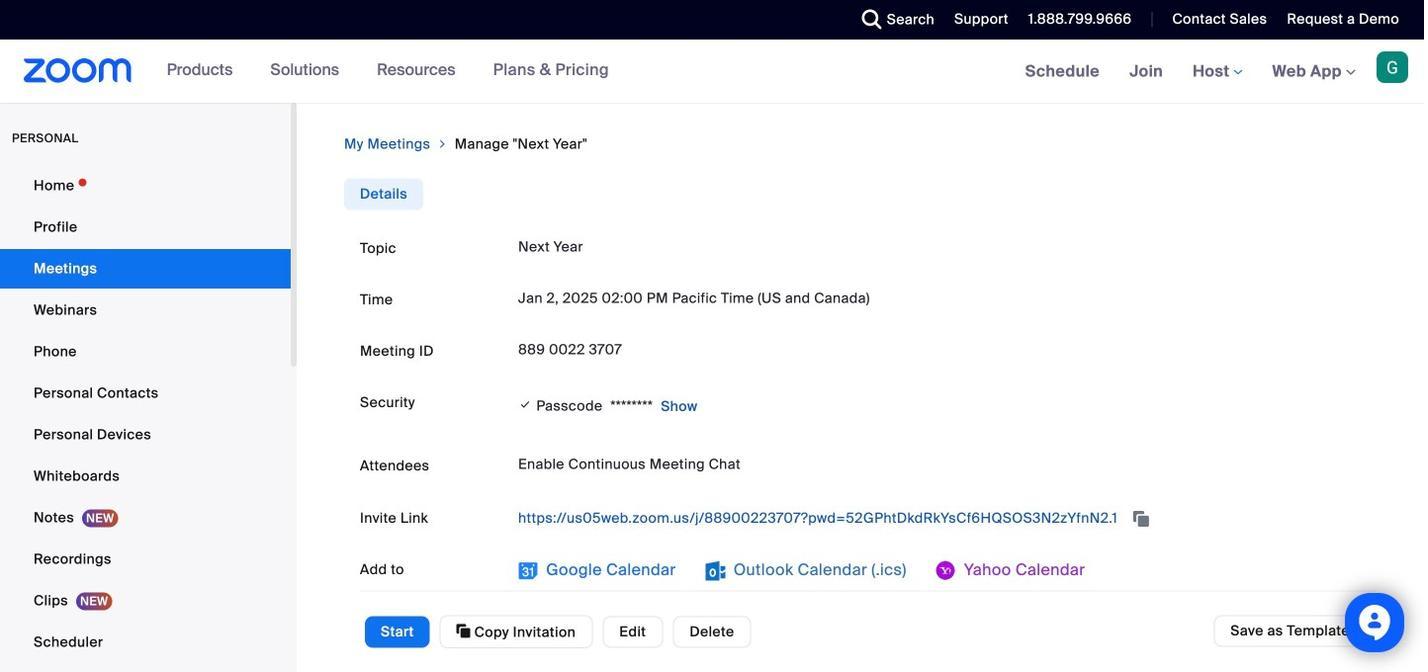 Task type: describe. For each thing, give the bounding box(es) containing it.
checked image
[[518, 395, 533, 415]]

copy image
[[457, 623, 471, 641]]

right image
[[437, 135, 449, 154]]

profile picture image
[[1377, 51, 1409, 83]]

product information navigation
[[152, 40, 624, 103]]

add to outlook calendar (.ics) image
[[706, 561, 726, 581]]



Task type: vqa. For each thing, say whether or not it's contained in the screenshot.
product information navigation at the top left of the page
yes



Task type: locate. For each thing, give the bounding box(es) containing it.
application
[[518, 503, 1361, 535]]

manage my meeting tab control tab list
[[344, 179, 423, 210]]

personal menu menu
[[0, 166, 291, 673]]

add to yahoo calendar image
[[937, 561, 956, 581]]

manage next year navigation
[[344, 135, 1377, 155]]

add to google calendar image
[[518, 561, 538, 581]]

zoom logo image
[[24, 58, 132, 83]]

tab
[[344, 179, 423, 210]]

banner
[[0, 40, 1425, 104]]

meetings navigation
[[1011, 40, 1425, 104]]



